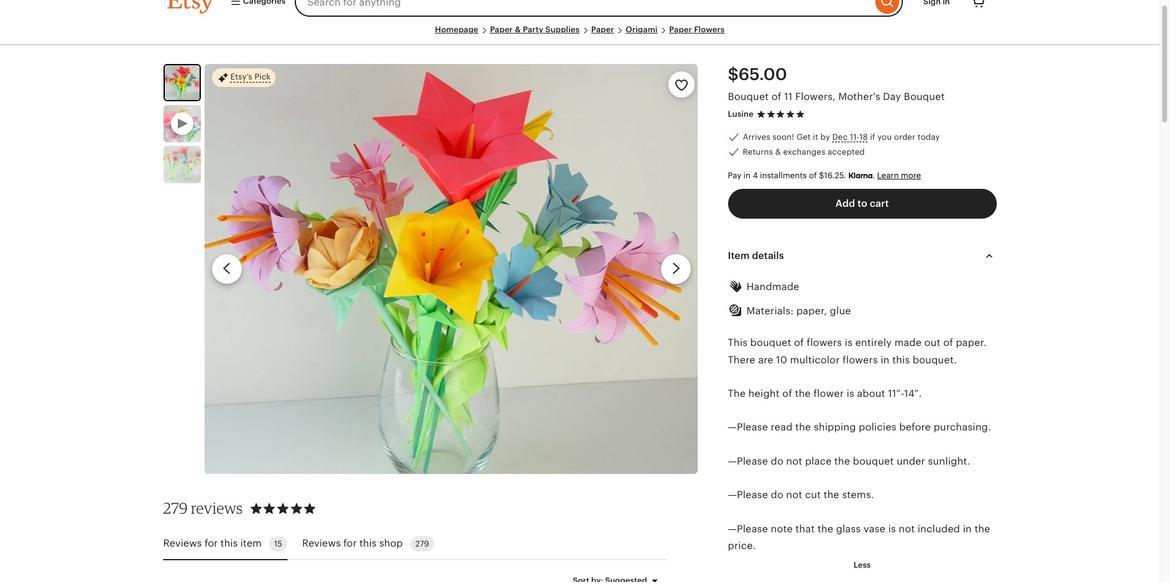 Task type: vqa. For each thing, say whether or not it's contained in the screenshot.
it
yes



Task type: locate. For each thing, give the bounding box(es) containing it.
1 vertical spatial &
[[776, 148, 781, 157]]

2 horizontal spatial in
[[963, 524, 972, 535]]

279 for 279 reviews
[[163, 500, 188, 518]]

paper
[[490, 25, 513, 34], [591, 25, 614, 34], [669, 25, 692, 34]]

4 —please from the top
[[728, 524, 768, 535]]

day
[[883, 92, 902, 102]]

279
[[163, 500, 188, 518], [415, 540, 429, 549]]

2 vertical spatial in
[[963, 524, 972, 535]]

pay in 4 installments of $16.25. klarna . learn more
[[728, 171, 921, 180]]

item details
[[728, 251, 784, 261]]

price.
[[728, 541, 756, 552]]

paper for paper & party supplies
[[490, 25, 513, 34]]

today
[[918, 133, 940, 142]]

you
[[878, 133, 892, 142]]

mother's
[[839, 92, 881, 102]]

1 horizontal spatial 279
[[415, 540, 429, 549]]

1 for from the left
[[205, 539, 218, 550]]

do down read on the right of page
[[771, 456, 784, 467]]

1 vertical spatial not
[[787, 490, 803, 501]]

this left shop
[[360, 539, 377, 550]]

1 vertical spatial do
[[771, 490, 784, 501]]

1 horizontal spatial this
[[360, 539, 377, 550]]

paper flowers
[[669, 25, 725, 34]]

—please
[[728, 423, 768, 433], [728, 456, 768, 467], [728, 490, 768, 501], [728, 524, 768, 535]]

lusine
[[728, 110, 754, 119]]

this for reviews for this shop
[[360, 539, 377, 550]]

1 horizontal spatial in
[[881, 355, 890, 366]]

—please note that the glass vase is not included in the price.
[[728, 524, 991, 552]]

in right the included
[[963, 524, 972, 535]]

the right the included
[[975, 524, 991, 535]]

order
[[894, 133, 916, 142]]

1 horizontal spatial paper
[[591, 25, 614, 34]]

bouquet
[[751, 338, 792, 349], [853, 456, 894, 467]]

bouquet right day
[[904, 92, 945, 102]]

tab list containing reviews for this item
[[163, 529, 667, 561]]

1 horizontal spatial bouquet
[[853, 456, 894, 467]]

1 paper from the left
[[490, 25, 513, 34]]

add to cart
[[836, 199, 889, 209]]

3 paper from the left
[[669, 25, 692, 34]]

bouquet
[[728, 92, 769, 102], [904, 92, 945, 102]]

& right returns
[[776, 148, 781, 157]]

& left party
[[515, 25, 521, 34]]

cut
[[805, 490, 821, 501]]

item details button
[[717, 241, 1008, 271]]

in down entirely
[[881, 355, 890, 366]]

2 bouquet from the left
[[904, 92, 945, 102]]

paper left flowers in the right top of the page
[[669, 25, 692, 34]]

2 —please from the top
[[728, 456, 768, 467]]

the right the cut
[[824, 490, 840, 501]]

0 vertical spatial is
[[845, 338, 853, 349]]

2 vertical spatial not
[[899, 524, 915, 535]]

out
[[925, 338, 941, 349]]

read
[[771, 423, 793, 433]]

details
[[752, 251, 784, 261]]

for for shop
[[344, 539, 357, 550]]

paper link
[[591, 25, 614, 34]]

3 —please from the top
[[728, 490, 768, 501]]

0 horizontal spatial reviews
[[163, 539, 202, 550]]

is
[[845, 338, 853, 349], [847, 389, 855, 399], [889, 524, 896, 535]]

not
[[787, 456, 803, 467], [787, 490, 803, 501], [899, 524, 915, 535]]

bouquet up 'lusine'
[[728, 92, 769, 102]]

0 vertical spatial &
[[515, 25, 521, 34]]

this for reviews for this item
[[221, 539, 238, 550]]

2 reviews from the left
[[302, 539, 341, 550]]

2 do from the top
[[771, 490, 784, 501]]

15
[[274, 540, 282, 549]]

reviews for this shop
[[302, 539, 403, 550]]

that
[[796, 524, 815, 535]]

279 inside tab list
[[415, 540, 429, 549]]

supplies
[[546, 25, 580, 34]]

for for item
[[205, 539, 218, 550]]

1 horizontal spatial for
[[344, 539, 357, 550]]

is inside this bouquet of flowers is entirely made out of paper. there are 10 multicolor flowers in this bouquet.
[[845, 338, 853, 349]]

279 right shop
[[415, 540, 429, 549]]

0 horizontal spatial bouquet
[[751, 338, 792, 349]]

0 vertical spatial in
[[744, 171, 751, 180]]

it
[[813, 133, 819, 142]]

of
[[772, 92, 782, 102], [809, 171, 817, 180], [794, 338, 804, 349], [944, 338, 954, 349], [783, 389, 793, 399]]

flowers up multicolor
[[807, 338, 842, 349]]

bouquet of 11 flowers mother's day bouquet image 1 image
[[204, 64, 698, 475], [165, 65, 199, 100]]

flowers down entirely
[[843, 355, 878, 366]]

reviews right the 15
[[302, 539, 341, 550]]

0 horizontal spatial bouquet
[[728, 92, 769, 102]]

for
[[205, 539, 218, 550], [344, 539, 357, 550]]

reviews
[[163, 539, 202, 550], [302, 539, 341, 550]]

0 horizontal spatial in
[[744, 171, 751, 180]]

2 horizontal spatial paper
[[669, 25, 692, 34]]

1 horizontal spatial reviews
[[302, 539, 341, 550]]

not left the cut
[[787, 490, 803, 501]]

2 for from the left
[[344, 539, 357, 550]]

this down the "made"
[[893, 355, 910, 366]]

flowers
[[807, 338, 842, 349], [843, 355, 878, 366]]

2 paper from the left
[[591, 25, 614, 34]]

stems.
[[842, 490, 874, 501]]

1 vertical spatial 279
[[415, 540, 429, 549]]

bouquet up are
[[751, 338, 792, 349]]

do
[[771, 456, 784, 467], [771, 490, 784, 501]]

pay
[[728, 171, 742, 180]]

—please for —please do not place the bouquet under sunlight.
[[728, 456, 768, 467]]

279 reviews
[[163, 500, 243, 518]]

do up note
[[771, 490, 784, 501]]

0 vertical spatial do
[[771, 456, 784, 467]]

the right that
[[818, 524, 834, 535]]

reviews for reviews for this shop
[[302, 539, 341, 550]]

reviews down the 279 reviews
[[163, 539, 202, 550]]

279 left reviews
[[163, 500, 188, 518]]

&
[[515, 25, 521, 34], [776, 148, 781, 157]]

is right vase
[[889, 524, 896, 535]]

18
[[860, 133, 868, 142]]

paper left party
[[490, 25, 513, 34]]

this inside this bouquet of flowers is entirely made out of paper. there are 10 multicolor flowers in this bouquet.
[[893, 355, 910, 366]]

for down reviews
[[205, 539, 218, 550]]

1 horizontal spatial bouquet
[[904, 92, 945, 102]]

less button
[[845, 555, 880, 577]]

of up multicolor
[[794, 338, 804, 349]]

1 —please from the top
[[728, 423, 768, 433]]

0 horizontal spatial &
[[515, 25, 521, 34]]

there
[[728, 355, 756, 366]]

is left about
[[847, 389, 855, 399]]

11
[[785, 92, 793, 102]]

0 horizontal spatial paper
[[490, 25, 513, 34]]

1 vertical spatial bouquet
[[853, 456, 894, 467]]

etsy's
[[230, 73, 252, 82]]

reviews
[[191, 500, 243, 518]]

dec
[[833, 133, 848, 142]]

2 vertical spatial is
[[889, 524, 896, 535]]

not for cut
[[787, 490, 803, 501]]

tab list
[[163, 529, 667, 561]]

in left 4
[[744, 171, 751, 180]]

the left flower
[[795, 389, 811, 399]]

not left the included
[[899, 524, 915, 535]]

not left place
[[787, 456, 803, 467]]

2 horizontal spatial this
[[893, 355, 910, 366]]

paper,
[[797, 306, 828, 317]]

to
[[858, 199, 868, 209]]

this left item
[[221, 539, 238, 550]]

0 horizontal spatial this
[[221, 539, 238, 550]]

shipping
[[814, 423, 856, 433]]

etsy's pick
[[230, 73, 271, 82]]

learn more button
[[878, 171, 921, 180]]

flower
[[814, 389, 844, 399]]

this
[[893, 355, 910, 366], [221, 539, 238, 550], [360, 539, 377, 550]]

paper down search for anything text box
[[591, 25, 614, 34]]

of left 11
[[772, 92, 782, 102]]

0 vertical spatial bouquet
[[751, 338, 792, 349]]

0 vertical spatial not
[[787, 456, 803, 467]]

is left entirely
[[845, 338, 853, 349]]

0 horizontal spatial 279
[[163, 500, 188, 518]]

0 vertical spatial flowers
[[807, 338, 842, 349]]

bouquet inside this bouquet of flowers is entirely made out of paper. there are 10 multicolor flowers in this bouquet.
[[751, 338, 792, 349]]

1 vertical spatial in
[[881, 355, 890, 366]]

11"-
[[888, 389, 905, 399]]

if
[[870, 133, 876, 142]]

the right read on the right of page
[[796, 423, 811, 433]]

banner
[[145, 0, 1016, 24]]

bouquet.
[[913, 355, 957, 366]]

1 reviews from the left
[[163, 539, 202, 550]]

for left shop
[[344, 539, 357, 550]]

place
[[805, 456, 832, 467]]

not for place
[[787, 456, 803, 467]]

bouquet down 'policies'
[[853, 456, 894, 467]]

menu bar
[[167, 24, 993, 46]]

installments
[[760, 171, 807, 180]]

0 horizontal spatial for
[[205, 539, 218, 550]]

0 vertical spatial 279
[[163, 500, 188, 518]]

—please inside —please note that the glass vase is not included in the price.
[[728, 524, 768, 535]]

in
[[744, 171, 751, 180], [881, 355, 890, 366], [963, 524, 972, 535]]

None search field
[[295, 0, 903, 17]]

materials:
[[747, 306, 794, 317]]

1 horizontal spatial &
[[776, 148, 781, 157]]

arrives soon! get it by dec 11-18 if you order today
[[743, 133, 940, 142]]

this bouquet of flowers is entirely made out of paper. there are 10 multicolor flowers in this bouquet.
[[728, 338, 987, 366]]

in inside this bouquet of flowers is entirely made out of paper. there are 10 multicolor flowers in this bouquet.
[[881, 355, 890, 366]]

multicolor
[[790, 355, 840, 366]]

1 do from the top
[[771, 456, 784, 467]]

Search for anything text field
[[295, 0, 873, 17]]

handmade
[[747, 282, 800, 292]]



Task type: describe. For each thing, give the bounding box(es) containing it.
the height of the flower is about 11"-14".
[[728, 389, 922, 399]]

paper.
[[956, 338, 987, 349]]

—please do not cut the stems.
[[728, 490, 874, 501]]

not inside —please note that the glass vase is not included in the price.
[[899, 524, 915, 535]]

note
[[771, 524, 793, 535]]

origami link
[[626, 25, 658, 34]]

11-
[[850, 133, 860, 142]]

bouquet of 11 flowers mother's day bouquet image 2 image
[[163, 146, 201, 184]]

included
[[918, 524, 961, 535]]

flowers
[[694, 25, 725, 34]]

$65.00
[[728, 65, 788, 84]]

paper for paper flowers
[[669, 25, 692, 34]]

learn
[[878, 171, 899, 180]]

sunlight.
[[928, 456, 971, 467]]

paper & party supplies link
[[490, 25, 580, 34]]

paper flowers link
[[669, 25, 725, 34]]

—please read the shipping policies before purchasing.
[[728, 423, 992, 433]]

returns
[[743, 148, 773, 157]]

origami
[[626, 25, 658, 34]]

accepted
[[828, 148, 865, 157]]

by
[[821, 133, 830, 142]]

reviews for this item
[[163, 539, 262, 550]]

entirely
[[856, 338, 892, 349]]

item
[[728, 251, 750, 261]]

more
[[901, 171, 921, 180]]

add to cart button
[[728, 189, 997, 219]]

& for paper
[[515, 25, 521, 34]]

the right place
[[835, 456, 851, 467]]

are
[[758, 355, 774, 366]]

purchasing.
[[934, 423, 992, 433]]

glue
[[830, 306, 851, 317]]

height
[[749, 389, 780, 399]]

—please for —please note that the glass vase is not included in the price.
[[728, 524, 768, 535]]

klarna
[[849, 171, 873, 180]]

item
[[240, 539, 262, 550]]

policies
[[859, 423, 897, 433]]

the
[[728, 389, 746, 399]]

flowers,
[[796, 92, 836, 102]]

vase
[[864, 524, 886, 535]]

etsy's pick button
[[212, 68, 276, 88]]

in inside —please note that the glass vase is not included in the price.
[[963, 524, 972, 535]]

is inside —please note that the glass vase is not included in the price.
[[889, 524, 896, 535]]

do for cut
[[771, 490, 784, 501]]

paper for paper link
[[591, 25, 614, 34]]

arrives
[[743, 133, 771, 142]]

this
[[728, 338, 748, 349]]

glass
[[836, 524, 861, 535]]

.
[[873, 171, 875, 180]]

14".
[[905, 389, 922, 399]]

reviews for reviews for this item
[[163, 539, 202, 550]]

1 bouquet from the left
[[728, 92, 769, 102]]

paper & party supplies
[[490, 25, 580, 34]]

—please for —please read the shipping policies before purchasing.
[[728, 423, 768, 433]]

& for returns
[[776, 148, 781, 157]]

do for place
[[771, 456, 784, 467]]

1 vertical spatial is
[[847, 389, 855, 399]]

of left $16.25.
[[809, 171, 817, 180]]

1 horizontal spatial bouquet of 11 flowers mother's day bouquet image 1 image
[[204, 64, 698, 475]]

under
[[897, 456, 926, 467]]

—please for —please do not cut the stems.
[[728, 490, 768, 501]]

0 horizontal spatial bouquet of 11 flowers mother's day bouquet image 1 image
[[165, 65, 199, 100]]

1 vertical spatial flowers
[[843, 355, 878, 366]]

returns & exchanges accepted
[[743, 148, 865, 157]]

lusine link
[[728, 110, 754, 119]]

less
[[854, 561, 871, 570]]

bouquet of 11 flowers, mother's day bouquet
[[728, 92, 945, 102]]

cart
[[870, 199, 889, 209]]

of right out
[[944, 338, 954, 349]]

about
[[857, 389, 886, 399]]

add
[[836, 199, 855, 209]]

$16.25.
[[819, 171, 847, 180]]

homepage
[[435, 25, 479, 34]]

before
[[900, 423, 931, 433]]

shop
[[379, 539, 403, 550]]

made
[[895, 338, 922, 349]]

menu bar containing homepage
[[167, 24, 993, 46]]

homepage link
[[435, 25, 479, 34]]

party
[[523, 25, 544, 34]]

materials: paper, glue
[[747, 306, 851, 317]]

279 for 279
[[415, 540, 429, 549]]

10
[[776, 355, 788, 366]]

—please do not place the bouquet under sunlight.
[[728, 456, 971, 467]]

of right height
[[783, 389, 793, 399]]



